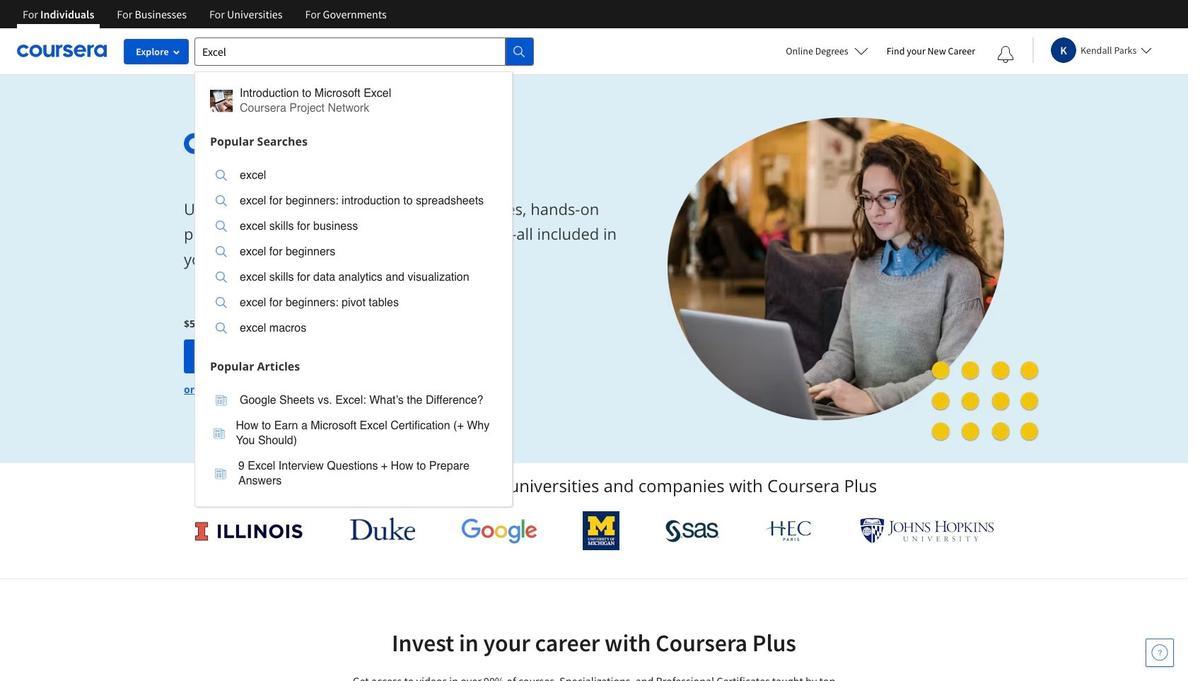 Task type: describe. For each thing, give the bounding box(es) containing it.
2 list box from the top
[[195, 379, 512, 506]]

help center image
[[1152, 645, 1169, 662]]

coursera plus image
[[184, 133, 399, 154]]

coursera image
[[17, 40, 107, 62]]

sas image
[[666, 520, 720, 542]]

university of illinois at urbana-champaign image
[[194, 520, 304, 542]]



Task type: locate. For each thing, give the bounding box(es) containing it.
autocomplete results list box
[[195, 71, 513, 507]]

hec paris image
[[765, 517, 815, 546]]

0 vertical spatial list box
[[195, 154, 512, 354]]

suggestion image image
[[210, 90, 233, 112], [216, 170, 227, 181], [216, 195, 227, 207], [216, 221, 227, 232], [216, 246, 227, 258], [216, 272, 227, 283], [216, 297, 227, 309], [216, 323, 227, 334], [216, 395, 227, 406], [214, 428, 225, 439], [215, 468, 226, 479]]

1 vertical spatial list box
[[195, 379, 512, 506]]

None search field
[[195, 37, 534, 507]]

What do you want to learn? text field
[[195, 37, 506, 65]]

1 list box from the top
[[195, 154, 512, 354]]

duke university image
[[350, 518, 416, 541]]

university of michigan image
[[583, 512, 620, 551]]

johns hopkins university image
[[861, 518, 995, 544]]

google image
[[461, 518, 538, 544]]

list box
[[195, 154, 512, 354], [195, 379, 512, 506]]

banner navigation
[[11, 0, 398, 28]]



Task type: vqa. For each thing, say whether or not it's contained in the screenshot.
the Coursera Image
yes



